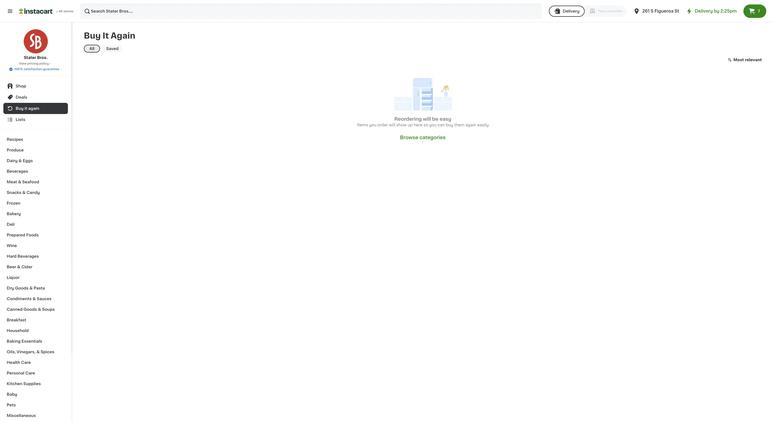 Task type: describe. For each thing, give the bounding box(es) containing it.
& left "spices"
[[36, 350, 40, 354]]

again
[[111, 32, 135, 40]]

liquor link
[[3, 272, 68, 283]]

hard
[[7, 255, 17, 258]]

candy
[[27, 191, 40, 195]]

prepared foods link
[[3, 230, 68, 241]]

100%
[[14, 68, 23, 71]]

prepared
[[7, 233, 25, 237]]

buy it again
[[84, 32, 135, 40]]

meat
[[7, 180, 17, 184]]

beer
[[7, 265, 16, 269]]

pets
[[7, 403, 16, 407]]

here
[[414, 123, 423, 127]]

stater bros.
[[24, 56, 48, 60]]

canned goods & soups link
[[3, 304, 68, 315]]

deals link
[[3, 92, 68, 103]]

care for health care
[[21, 361, 31, 365]]

dry goods & pasta link
[[3, 283, 68, 294]]

beer & cider link
[[3, 262, 68, 272]]

dry
[[7, 286, 14, 290]]

snacks & candy link
[[3, 187, 68, 198]]

deals
[[16, 95, 27, 99]]

can
[[438, 123, 445, 127]]

261 s figueroa st
[[643, 9, 680, 13]]

instacart logo image
[[19, 8, 53, 15]]

shop
[[16, 84, 26, 88]]

by
[[714, 9, 720, 13]]

most relevant button
[[728, 57, 762, 63]]

soups
[[42, 308, 55, 312]]

personal care link
[[3, 368, 68, 379]]

wine
[[7, 244, 17, 248]]

view
[[19, 62, 27, 65]]

saved
[[106, 47, 119, 51]]

261
[[643, 9, 650, 13]]

produce
[[7, 148, 24, 152]]

st
[[675, 9, 680, 13]]

essentials
[[22, 340, 42, 343]]

prepared foods
[[7, 233, 39, 237]]

delivery by 2:25pm
[[695, 9, 737, 13]]

261 s figueroa st button
[[634, 3, 680, 19]]

easily
[[478, 123, 489, 127]]

Search field
[[81, 4, 541, 18]]

figueroa
[[655, 9, 674, 13]]

buy it again link
[[3, 103, 68, 114]]

& inside "link"
[[17, 265, 20, 269]]

browse
[[400, 135, 419, 140]]

beverages link
[[3, 166, 68, 177]]

satisfaction
[[24, 68, 42, 71]]

canned goods & soups
[[7, 308, 55, 312]]

all for all stores
[[59, 10, 63, 13]]

category option group
[[84, 44, 762, 54]]

snacks
[[7, 191, 21, 195]]

0 vertical spatial beverages
[[7, 170, 28, 173]]

household link
[[3, 326, 68, 336]]

goods for canned
[[24, 308, 37, 312]]

miscellaneous link
[[3, 411, 68, 421]]

it
[[25, 107, 27, 110]]

recipes link
[[3, 134, 68, 145]]

them
[[455, 123, 465, 127]]

all stores
[[59, 10, 73, 13]]

eggs
[[23, 159, 33, 163]]

vinegars,
[[17, 350, 36, 354]]

show
[[397, 123, 407, 127]]

so
[[424, 123, 429, 127]]

liquor
[[7, 276, 20, 280]]

& left the candy
[[22, 191, 26, 195]]

relevant
[[745, 58, 762, 62]]

stores
[[63, 10, 73, 13]]

0 horizontal spatial will
[[389, 123, 396, 127]]

buy for buy it again
[[16, 107, 24, 110]]

sauces
[[37, 297, 52, 301]]

again inside reordering will be easy items you order will show up here so you can buy them again easily
[[466, 123, 477, 127]]

condiments
[[7, 297, 32, 301]]

service type group
[[549, 6, 627, 17]]

view pricing policy
[[19, 62, 49, 65]]

0 vertical spatial will
[[423, 117, 431, 122]]

kitchen supplies
[[7, 382, 41, 386]]

& left sauces
[[33, 297, 36, 301]]

produce link
[[3, 145, 68, 156]]

pasta
[[34, 286, 45, 290]]

lists
[[16, 118, 25, 122]]

1 vertical spatial beverages
[[17, 255, 39, 258]]

all for all
[[89, 47, 95, 51]]

deli
[[7, 223, 15, 227]]

buy
[[446, 123, 454, 127]]

stater
[[24, 56, 36, 60]]



Task type: locate. For each thing, give the bounding box(es) containing it.
health
[[7, 361, 20, 365]]

breakfast link
[[3, 315, 68, 326]]

deli link
[[3, 219, 68, 230]]

0 vertical spatial care
[[21, 361, 31, 365]]

1 vertical spatial will
[[389, 123, 396, 127]]

browse categories link
[[400, 135, 446, 141]]

delivery inside button
[[563, 9, 580, 13]]

oils, vinegars, & spices
[[7, 350, 54, 354]]

& right meat
[[18, 180, 21, 184]]

up
[[408, 123, 413, 127]]

kitchen
[[7, 382, 22, 386]]

spices
[[41, 350, 54, 354]]

personal care
[[7, 371, 35, 375]]

1 vertical spatial goods
[[24, 308, 37, 312]]

1 vertical spatial buy
[[16, 107, 24, 110]]

delivery inside "link"
[[695, 9, 713, 13]]

delivery for delivery
[[563, 9, 580, 13]]

0 horizontal spatial again
[[28, 107, 39, 110]]

1 horizontal spatial again
[[466, 123, 477, 127]]

all inside category option group
[[89, 47, 95, 51]]

1 vertical spatial care
[[25, 371, 35, 375]]

health care link
[[3, 357, 68, 368]]

view pricing policy link
[[19, 62, 52, 66]]

cider
[[21, 265, 32, 269]]

1 horizontal spatial buy
[[84, 32, 101, 40]]

&
[[19, 159, 22, 163], [18, 180, 21, 184], [22, 191, 26, 195], [17, 265, 20, 269], [29, 286, 33, 290], [33, 297, 36, 301], [38, 308, 41, 312], [36, 350, 40, 354]]

household
[[7, 329, 29, 333]]

& left the pasta
[[29, 286, 33, 290]]

1 vertical spatial all
[[89, 47, 95, 51]]

100% satisfaction guarantee button
[[9, 66, 63, 72]]

browse categories
[[400, 135, 446, 140]]

beverages up cider
[[17, 255, 39, 258]]

0 horizontal spatial delivery
[[563, 9, 580, 13]]

goods
[[15, 286, 28, 290], [24, 308, 37, 312]]

& left soups
[[38, 308, 41, 312]]

& right beer
[[17, 265, 20, 269]]

oils,
[[7, 350, 16, 354]]

goods down condiments & sauces
[[24, 308, 37, 312]]

again inside buy it again "link"
[[28, 107, 39, 110]]

most relevant
[[734, 58, 762, 62]]

care up supplies
[[25, 371, 35, 375]]

frozen
[[7, 201, 20, 205]]

0 vertical spatial goods
[[15, 286, 28, 290]]

1 horizontal spatial you
[[430, 123, 437, 127]]

guarantee
[[43, 68, 59, 71]]

hard beverages link
[[3, 251, 68, 262]]

foods
[[26, 233, 39, 237]]

baking
[[7, 340, 21, 343]]

buy inside buy it again "link"
[[16, 107, 24, 110]]

pricing
[[27, 62, 38, 65]]

& inside "link"
[[29, 286, 33, 290]]

delivery by 2:25pm link
[[686, 8, 737, 15]]

s
[[651, 9, 654, 13]]

reordering will be easy items you order will show up here so you can buy them again easily
[[357, 117, 489, 127]]

you left order
[[369, 123, 377, 127]]

bros.
[[37, 56, 48, 60]]

0 horizontal spatial buy
[[16, 107, 24, 110]]

pets link
[[3, 400, 68, 411]]

2:25pm
[[721, 9, 737, 13]]

items
[[357, 123, 368, 127]]

care inside 'personal care' link
[[25, 371, 35, 375]]

0 horizontal spatial all
[[59, 10, 63, 13]]

frozen link
[[3, 198, 68, 209]]

recipes
[[7, 138, 23, 142]]

again
[[28, 107, 39, 110], [466, 123, 477, 127]]

7 button
[[744, 4, 767, 18]]

7
[[758, 9, 761, 13]]

care down vinegars,
[[21, 361, 31, 365]]

personal
[[7, 371, 24, 375]]

goods for dry
[[15, 286, 28, 290]]

bakery
[[7, 212, 21, 216]]

seafood
[[22, 180, 39, 184]]

dairy & eggs link
[[3, 156, 68, 166]]

1 horizontal spatial delivery
[[695, 9, 713, 13]]

you
[[369, 123, 377, 127], [430, 123, 437, 127]]

reordering
[[395, 117, 422, 122]]

1 horizontal spatial all
[[89, 47, 95, 51]]

health care
[[7, 361, 31, 365]]

dry goods & pasta
[[7, 286, 45, 290]]

care inside health care link
[[21, 361, 31, 365]]

all left saved
[[89, 47, 95, 51]]

0 vertical spatial again
[[28, 107, 39, 110]]

all left 'stores'
[[59, 10, 63, 13]]

0 horizontal spatial you
[[369, 123, 377, 127]]

dairy
[[7, 159, 18, 163]]

it
[[103, 32, 109, 40]]

goods up the condiments
[[15, 286, 28, 290]]

100% satisfaction guarantee
[[14, 68, 59, 71]]

again right "it"
[[28, 107, 39, 110]]

policy
[[39, 62, 49, 65]]

kitchen supplies link
[[3, 379, 68, 389]]

canned
[[7, 308, 23, 312]]

stater bros. link
[[23, 29, 48, 60]]

will
[[423, 117, 431, 122], [389, 123, 396, 127]]

all
[[59, 10, 63, 13], [89, 47, 95, 51]]

you down the be
[[430, 123, 437, 127]]

buy left the it
[[84, 32, 101, 40]]

most
[[734, 58, 745, 62]]

1 you from the left
[[369, 123, 377, 127]]

again right them
[[466, 123, 477, 127]]

goods inside "link"
[[15, 286, 28, 290]]

order
[[378, 123, 388, 127]]

buy it again
[[16, 107, 39, 110]]

dairy & eggs
[[7, 159, 33, 163]]

miscellaneous
[[7, 414, 36, 418]]

stater bros. logo image
[[23, 29, 48, 54]]

beer & cider
[[7, 265, 32, 269]]

easy
[[440, 117, 452, 122]]

meat & seafood link
[[3, 177, 68, 187]]

will up so at the right top
[[423, 117, 431, 122]]

buy left "it"
[[16, 107, 24, 110]]

1 horizontal spatial will
[[423, 117, 431, 122]]

0 vertical spatial all
[[59, 10, 63, 13]]

beverages down dairy & eggs
[[7, 170, 28, 173]]

None search field
[[80, 3, 542, 19]]

1 vertical spatial again
[[466, 123, 477, 127]]

2 you from the left
[[430, 123, 437, 127]]

care for personal care
[[25, 371, 35, 375]]

& left eggs
[[19, 159, 22, 163]]

0 vertical spatial buy
[[84, 32, 101, 40]]

condiments & sauces
[[7, 297, 52, 301]]

will left show
[[389, 123, 396, 127]]

wine link
[[3, 241, 68, 251]]

meat & seafood
[[7, 180, 39, 184]]

oils, vinegars, & spices link
[[3, 347, 68, 357]]

be
[[433, 117, 439, 122]]

delivery for delivery by 2:25pm
[[695, 9, 713, 13]]

shop link
[[3, 81, 68, 92]]

buy for buy it again
[[84, 32, 101, 40]]



Task type: vqa. For each thing, say whether or not it's contained in the screenshot.
49 related to 12
no



